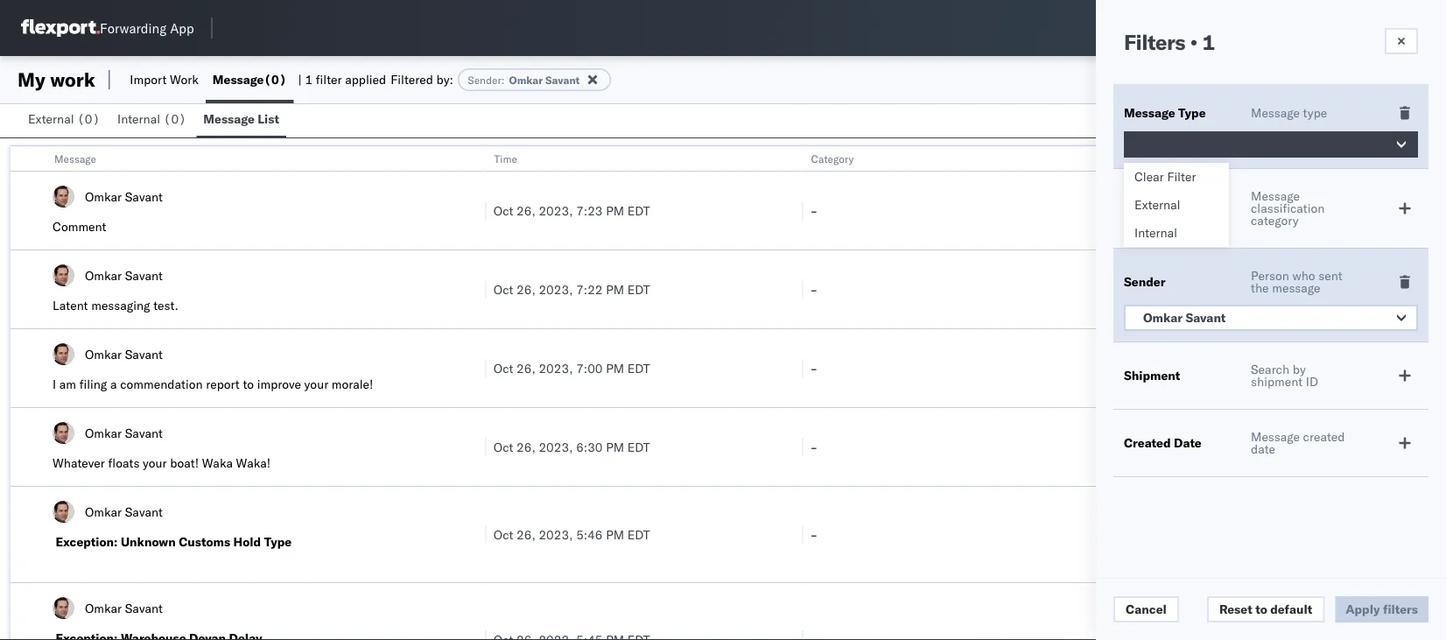 Task type: locate. For each thing, give the bounding box(es) containing it.
work up 'external (0)'
[[50, 67, 95, 92]]

resize handle column header for message
[[465, 146, 486, 640]]

oct left the 6:30
[[494, 439, 514, 455]]

0 vertical spatial to
[[243, 377, 254, 392]]

1 458574 from the top
[[1164, 203, 1210, 218]]

oct left 7:00
[[494, 360, 514, 376]]

3 - from the top
[[811, 360, 818, 376]]

1 vertical spatial your
[[143, 455, 167, 471]]

- for oct 26, 2023, 7:22 pm edt
[[811, 282, 818, 297]]

waka!
[[236, 455, 271, 471]]

2023, left 7:22
[[539, 282, 573, 297]]

omkar savant up 1854269
[[1144, 310, 1226, 325]]

omkar up floats
[[85, 425, 122, 441]]

by:
[[437, 72, 454, 87]]

app
[[170, 20, 194, 36]]

1 vertical spatial work
[[1167, 152, 1190, 165]]

internal down import
[[117, 111, 160, 127]]

3 2023, from the top
[[539, 360, 573, 376]]

1 horizontal spatial internal
[[1135, 225, 1178, 240]]

1366815
[[1164, 439, 1217, 455]]

0 horizontal spatial external
[[28, 111, 74, 127]]

omkar savant up unknown
[[85, 504, 163, 519]]

message down external (0) button
[[54, 152, 96, 165]]

your left the morale!
[[304, 377, 329, 392]]

2 26, from the top
[[517, 282, 536, 297]]

2023, left 7:00
[[539, 360, 573, 376]]

3 26, from the top
[[517, 360, 536, 376]]

type right hold
[[264, 534, 292, 550]]

pm right the 6:30
[[606, 439, 625, 455]]

type up related work item/shipment
[[1179, 105, 1207, 120]]

1 oct from the top
[[494, 203, 514, 218]]

26, left 7:00
[[517, 360, 536, 376]]

omkar right :
[[509, 73, 543, 86]]

floats
[[108, 455, 140, 471]]

1
[[1203, 29, 1216, 55], [305, 72, 313, 87]]

5 2023, from the top
[[539, 527, 573, 542]]

message for message type
[[1125, 105, 1176, 120]]

savant up the whatever floats your boat! waka waka!
[[125, 425, 163, 441]]

cancel button
[[1114, 596, 1180, 623]]

resize handle column header
[[465, 146, 486, 640], [782, 146, 803, 640], [1098, 146, 1119, 640], [1415, 146, 1436, 640]]

message up category
[[1252, 188, 1301, 204]]

omkar savant down unknown
[[85, 600, 163, 616]]

2 horizontal spatial (0)
[[264, 72, 287, 87]]

message (0)
[[213, 72, 287, 87]]

0 vertical spatial internal
[[117, 111, 160, 127]]

filing
[[79, 377, 107, 392]]

omkar savant up floats
[[85, 425, 163, 441]]

unknown
[[121, 534, 176, 550]]

reset to default button
[[1208, 596, 1325, 623]]

external inside list box
[[1135, 197, 1181, 212]]

internal
[[117, 111, 160, 127], [1135, 225, 1178, 240]]

search
[[1252, 362, 1290, 377]]

3 flex- from the top
[[1127, 360, 1164, 376]]

2 pm from the top
[[606, 282, 625, 297]]

458574 left the
[[1164, 282, 1210, 297]]

message left type
[[1252, 105, 1301, 120]]

1 vertical spatial 1
[[305, 72, 313, 87]]

message left created
[[1252, 429, 1301, 444]]

5 oct from the top
[[494, 527, 514, 542]]

internal inside 'button'
[[117, 111, 160, 127]]

2 flex- from the top
[[1127, 282, 1164, 297]]

savant down internal (0) 'button'
[[125, 189, 163, 204]]

sender for sender : omkar savant
[[468, 73, 502, 86]]

2023, for 7:22
[[539, 282, 573, 297]]

omkar savant button
[[1125, 305, 1419, 331], [11, 583, 1436, 640]]

0 horizontal spatial category
[[811, 152, 854, 165]]

commendation
[[120, 377, 203, 392]]

458574
[[1164, 203, 1210, 218], [1164, 282, 1210, 297]]

message inside "button"
[[203, 111, 255, 127]]

(0)
[[264, 72, 287, 87], [77, 111, 100, 127], [164, 111, 186, 127]]

external down 'clear filter'
[[1135, 197, 1181, 212]]

category
[[811, 152, 854, 165], [1125, 201, 1178, 216]]

1 horizontal spatial (0)
[[164, 111, 186, 127]]

edt right 7:00
[[628, 360, 650, 376]]

who
[[1293, 268, 1316, 283]]

- for oct 26, 2023, 7:23 pm edt
[[811, 203, 818, 218]]

list box containing clear filter
[[1125, 163, 1230, 247]]

pm right 5:46
[[606, 527, 625, 542]]

0 horizontal spatial type
[[264, 534, 292, 550]]

oct for oct 26, 2023, 6:30 pm edt
[[494, 439, 514, 455]]

0 vertical spatial 458574
[[1164, 203, 1210, 218]]

message up related
[[1125, 105, 1176, 120]]

2 2023, from the top
[[539, 282, 573, 297]]

omkar savant
[[85, 189, 163, 204], [85, 268, 163, 283], [1144, 310, 1226, 325], [85, 346, 163, 362], [85, 425, 163, 441], [85, 504, 163, 519], [85, 600, 163, 616]]

omkar savant up messaging
[[85, 268, 163, 283]]

message classification category
[[1252, 188, 1325, 228]]

1 vertical spatial external
[[1135, 197, 1181, 212]]

flex- 1366815
[[1127, 439, 1217, 455]]

5 - from the top
[[811, 527, 818, 542]]

26, left 7:22
[[517, 282, 536, 297]]

latent messaging test.
[[53, 298, 179, 313]]

0 horizontal spatial internal
[[117, 111, 160, 127]]

item/shipment
[[1193, 152, 1265, 165]]

7:23
[[576, 203, 603, 218]]

message list
[[203, 111, 279, 127]]

2 458574 from the top
[[1164, 282, 1210, 297]]

1 horizontal spatial to
[[1256, 602, 1268, 617]]

savant up commendation
[[125, 346, 163, 362]]

work up the "filter"
[[1167, 152, 1190, 165]]

1 horizontal spatial sender
[[1125, 274, 1166, 289]]

id
[[1306, 374, 1319, 389]]

clear
[[1135, 169, 1165, 184]]

oct for oct 26, 2023, 7:23 pm edt
[[494, 203, 514, 218]]

savant up test.
[[125, 268, 163, 283]]

omkar savant for oct 26, 2023, 5:46 pm edt
[[85, 504, 163, 519]]

1 vertical spatial 458574
[[1164, 282, 1210, 297]]

flex- down the clear
[[1127, 203, 1164, 218]]

omkar savant for oct 26, 2023, 7:23 pm edt
[[85, 189, 163, 204]]

flexport. image
[[21, 19, 100, 37]]

import work
[[130, 72, 199, 87]]

reset
[[1220, 602, 1253, 617]]

date
[[1175, 435, 1202, 451]]

458574 for oct 26, 2023, 7:22 pm edt
[[1164, 282, 1210, 297]]

(0) down work
[[164, 111, 186, 127]]

savant
[[546, 73, 580, 86], [125, 189, 163, 204], [125, 268, 163, 283], [1186, 310, 1226, 325], [125, 346, 163, 362], [125, 425, 163, 441], [125, 504, 163, 519], [125, 600, 163, 616]]

1 flex- 458574 from the top
[[1127, 203, 1210, 218]]

message up message list
[[213, 72, 264, 87]]

improve
[[257, 377, 301, 392]]

4 oct from the top
[[494, 439, 514, 455]]

omkar up flex- 1854269 at right
[[1144, 310, 1183, 325]]

1 resize handle column header from the left
[[465, 146, 486, 640]]

external inside button
[[28, 111, 74, 127]]

morale!
[[332, 377, 373, 392]]

flex- for oct 26, 2023, 7:00 pm edt
[[1127, 360, 1164, 376]]

oct
[[494, 203, 514, 218], [494, 282, 514, 297], [494, 360, 514, 376], [494, 439, 514, 455], [494, 527, 514, 542]]

i
[[53, 377, 56, 392]]

applied
[[345, 72, 386, 87]]

1 horizontal spatial external
[[1135, 197, 1181, 212]]

0 vertical spatial category
[[811, 152, 854, 165]]

pm for 7:23
[[606, 203, 625, 218]]

4 2023, from the top
[[539, 439, 573, 455]]

1 vertical spatial to
[[1256, 602, 1268, 617]]

flex- up created
[[1127, 360, 1164, 376]]

related work item/shipment
[[1128, 152, 1265, 165]]

1 vertical spatial sender
[[1125, 274, 1166, 289]]

internal for internal (0)
[[117, 111, 160, 127]]

to right report
[[243, 377, 254, 392]]

0 horizontal spatial to
[[243, 377, 254, 392]]

message for message (0)
[[213, 72, 264, 87]]

savant down unknown
[[125, 600, 163, 616]]

pm right 7:23
[[606, 203, 625, 218]]

2023, left 5:46
[[539, 527, 573, 542]]

2 edt from the top
[[628, 282, 650, 297]]

2 resize handle column header from the left
[[782, 146, 803, 640]]

2 flex- 458574 from the top
[[1127, 282, 1210, 297]]

5 26, from the top
[[517, 527, 536, 542]]

by
[[1293, 362, 1306, 377]]

work for related
[[1167, 152, 1190, 165]]

0 horizontal spatial sender
[[468, 73, 502, 86]]

flex- up flex- 1854269 at right
[[1127, 282, 1164, 297]]

omkar up comment
[[85, 189, 122, 204]]

4 - from the top
[[811, 439, 818, 455]]

a
[[110, 377, 117, 392]]

external
[[28, 111, 74, 127], [1135, 197, 1181, 212]]

2023, for 7:23
[[539, 203, 573, 218]]

edt
[[628, 203, 650, 218], [628, 282, 650, 297], [628, 360, 650, 376], [628, 439, 650, 455], [628, 527, 650, 542]]

omkar
[[509, 73, 543, 86], [85, 189, 122, 204], [85, 268, 122, 283], [1144, 310, 1183, 325], [85, 346, 122, 362], [85, 425, 122, 441], [85, 504, 122, 519], [85, 600, 122, 616]]

your left boat! at the left bottom
[[143, 455, 167, 471]]

26, left the 6:30
[[517, 439, 536, 455]]

6:30
[[576, 439, 603, 455]]

pm right 7:22
[[606, 282, 625, 297]]

flex-
[[1127, 203, 1164, 218], [1127, 282, 1164, 297], [1127, 360, 1164, 376], [1127, 439, 1164, 455]]

2023, left 7:23
[[539, 203, 573, 218]]

oct down time
[[494, 203, 514, 218]]

3 edt from the top
[[628, 360, 650, 376]]

flex- left the date
[[1127, 439, 1164, 455]]

2023,
[[539, 203, 573, 218], [539, 282, 573, 297], [539, 360, 573, 376], [539, 439, 573, 455], [539, 527, 573, 542]]

pm for 7:22
[[606, 282, 625, 297]]

1 horizontal spatial 1
[[1203, 29, 1216, 55]]

1 edt from the top
[[628, 203, 650, 218]]

whatever
[[53, 455, 105, 471]]

3 oct from the top
[[494, 360, 514, 376]]

1 vertical spatial internal
[[1135, 225, 1178, 240]]

cancel
[[1126, 602, 1167, 617]]

list box
[[1125, 163, 1230, 247]]

message for message created date
[[1252, 429, 1301, 444]]

edt right 7:23
[[628, 203, 650, 218]]

oct 26, 2023, 7:23 pm edt
[[494, 203, 650, 218]]

1 - from the top
[[811, 203, 818, 218]]

1 flex- from the top
[[1127, 203, 1164, 218]]

4 pm from the top
[[606, 439, 625, 455]]

external down my work
[[28, 111, 74, 127]]

i am filing a commendation report to improve your morale!
[[53, 377, 373, 392]]

1 2023, from the top
[[539, 203, 573, 218]]

0 vertical spatial work
[[50, 67, 95, 92]]

0 horizontal spatial work
[[50, 67, 95, 92]]

0 vertical spatial external
[[28, 111, 74, 127]]

0 vertical spatial sender
[[468, 73, 502, 86]]

classification
[[1252, 201, 1325, 216]]

oct for oct 26, 2023, 7:00 pm edt
[[494, 360, 514, 376]]

(0) for external (0)
[[77, 111, 100, 127]]

1 vertical spatial flex- 458574
[[1127, 282, 1210, 297]]

omkar savant for oct 26, 2023, 7:22 pm edt
[[85, 268, 163, 283]]

filters • 1
[[1125, 29, 1216, 55]]

report
[[206, 377, 240, 392]]

savant up unknown
[[125, 504, 163, 519]]

message inside message created date
[[1252, 429, 1301, 444]]

message
[[213, 72, 264, 87], [1125, 105, 1176, 120], [1252, 105, 1301, 120], [203, 111, 255, 127], [54, 152, 96, 165], [1252, 188, 1301, 204], [1252, 429, 1301, 444]]

pm for 7:00
[[606, 360, 625, 376]]

boat!
[[170, 455, 199, 471]]

5 edt from the top
[[628, 527, 650, 542]]

26, down time
[[517, 203, 536, 218]]

edt right 5:46
[[628, 527, 650, 542]]

message left list
[[203, 111, 255, 127]]

search by shipment id
[[1252, 362, 1319, 389]]

message inside message classification category
[[1252, 188, 1301, 204]]

0 vertical spatial omkar savant button
[[1125, 305, 1419, 331]]

oct left 5:46
[[494, 527, 514, 542]]

1 pm from the top
[[606, 203, 625, 218]]

5 pm from the top
[[606, 527, 625, 542]]

4 resize handle column header from the left
[[1415, 146, 1436, 640]]

(0) left |
[[264, 72, 287, 87]]

1 horizontal spatial category
[[1125, 201, 1178, 216]]

pm right 7:00
[[606, 360, 625, 376]]

1 right •
[[1203, 29, 1216, 55]]

4 26, from the top
[[517, 439, 536, 455]]

external (0) button
[[21, 103, 110, 138]]

the
[[1252, 280, 1270, 296]]

(0) for message (0)
[[264, 72, 287, 87]]

resize handle column header for related work item/shipment
[[1415, 146, 1436, 640]]

internal down the clear
[[1135, 225, 1178, 240]]

omkar savant up comment
[[85, 189, 163, 204]]

message for message
[[54, 152, 96, 165]]

omkar savant up the a
[[85, 346, 163, 362]]

edt right the 6:30
[[628, 439, 650, 455]]

26, for oct 26, 2023, 6:30 pm edt
[[517, 439, 536, 455]]

26, for oct 26, 2023, 5:46 pm edt
[[517, 527, 536, 542]]

1 horizontal spatial work
[[1167, 152, 1190, 165]]

(0) down my work
[[77, 111, 100, 127]]

1 horizontal spatial your
[[304, 377, 329, 392]]

4 flex- from the top
[[1127, 439, 1164, 455]]

458574 down the "filter"
[[1164, 203, 1210, 218]]

created
[[1125, 435, 1171, 451]]

3 pm from the top
[[606, 360, 625, 376]]

pm for 6:30
[[606, 439, 625, 455]]

1854269
[[1164, 360, 1217, 376]]

edt right 7:22
[[628, 282, 650, 297]]

2023, left the 6:30
[[539, 439, 573, 455]]

0 vertical spatial type
[[1179, 105, 1207, 120]]

1 right |
[[305, 72, 313, 87]]

flex- 458574 up flex- 1854269 at right
[[1127, 282, 1210, 297]]

exception: unknown customs hold type
[[56, 534, 292, 550]]

savant up 1854269
[[1186, 310, 1226, 325]]

3 resize handle column header from the left
[[1098, 146, 1119, 640]]

2 - from the top
[[811, 282, 818, 297]]

to
[[243, 377, 254, 392], [1256, 602, 1268, 617]]

2 oct from the top
[[494, 282, 514, 297]]

your
[[304, 377, 329, 392], [143, 455, 167, 471]]

1 26, from the top
[[517, 203, 536, 218]]

0 vertical spatial flex- 458574
[[1127, 203, 1210, 218]]

4 edt from the top
[[628, 439, 650, 455]]

flex- 458574 down 'clear filter'
[[1127, 203, 1210, 218]]

(0) inside external (0) button
[[77, 111, 100, 127]]

edt for oct 26, 2023, 7:22 pm edt
[[628, 282, 650, 297]]

0 horizontal spatial (0)
[[77, 111, 100, 127]]

(0) inside internal (0) 'button'
[[164, 111, 186, 127]]

internal for internal
[[1135, 225, 1178, 240]]

26, left 5:46
[[517, 527, 536, 542]]

to right reset
[[1256, 602, 1268, 617]]

type
[[1304, 105, 1328, 120]]

26, for oct 26, 2023, 7:00 pm edt
[[517, 360, 536, 376]]

oct left 7:22
[[494, 282, 514, 297]]



Task type: describe. For each thing, give the bounding box(es) containing it.
time
[[495, 152, 518, 165]]

0 horizontal spatial your
[[143, 455, 167, 471]]

shipment
[[1252, 374, 1303, 389]]

5:46
[[576, 527, 603, 542]]

latent
[[53, 298, 88, 313]]

edt for oct 26, 2023, 6:30 pm edt
[[628, 439, 650, 455]]

message type
[[1125, 105, 1207, 120]]

Search Shipments (/) text field
[[1111, 15, 1280, 41]]

waka
[[202, 455, 233, 471]]

default
[[1271, 602, 1313, 617]]

forwarding
[[100, 20, 167, 36]]

sender for sender
[[1125, 274, 1166, 289]]

resize handle column header for time
[[782, 146, 803, 640]]

messaging
[[91, 298, 150, 313]]

external for external (0)
[[28, 111, 74, 127]]

import
[[130, 72, 167, 87]]

forwarding app link
[[21, 19, 194, 37]]

sent
[[1319, 268, 1343, 283]]

savant right :
[[546, 73, 580, 86]]

0 vertical spatial 1
[[1203, 29, 1216, 55]]

filters
[[1125, 29, 1186, 55]]

2023, for 7:00
[[539, 360, 573, 376]]

hold
[[233, 534, 261, 550]]

|
[[298, 72, 302, 87]]

my
[[18, 67, 45, 92]]

created date
[[1125, 435, 1202, 451]]

1 vertical spatial omkar savant button
[[11, 583, 1436, 640]]

flex- 458574 for oct 26, 2023, 7:22 pm edt
[[1127, 282, 1210, 297]]

import work button
[[123, 56, 206, 103]]

external for external
[[1135, 197, 1181, 212]]

exception:
[[56, 534, 118, 550]]

message created date
[[1252, 429, 1346, 457]]

internal (0) button
[[110, 103, 196, 138]]

2023, for 5:46
[[539, 527, 573, 542]]

message type
[[1252, 105, 1328, 120]]

:
[[502, 73, 505, 86]]

omkar up exception:
[[85, 504, 122, 519]]

(0) for internal (0)
[[164, 111, 186, 127]]

| 1 filter applied filtered by:
[[298, 72, 454, 87]]

omkar savant for oct 26, 2023, 7:00 pm edt
[[85, 346, 163, 362]]

oct 26, 2023, 6:30 pm edt
[[494, 439, 650, 455]]

- for oct 26, 2023, 6:30 pm edt
[[811, 439, 818, 455]]

oct 26, 2023, 7:00 pm edt
[[494, 360, 650, 376]]

- for oct 26, 2023, 7:00 pm edt
[[811, 360, 818, 376]]

0 horizontal spatial 1
[[305, 72, 313, 87]]

clear filter
[[1135, 169, 1197, 184]]

omkar up latent messaging test.
[[85, 268, 122, 283]]

flex- 458574 for oct 26, 2023, 7:23 pm edt
[[1127, 203, 1210, 218]]

test.
[[153, 298, 179, 313]]

omkar down exception:
[[85, 600, 122, 616]]

- for oct 26, 2023, 5:46 pm edt
[[811, 527, 818, 542]]

category
[[1252, 213, 1299, 228]]

sender : omkar savant
[[468, 73, 580, 86]]

7:00
[[576, 360, 603, 376]]

work
[[170, 72, 199, 87]]

1 vertical spatial type
[[264, 534, 292, 550]]

am
[[59, 377, 76, 392]]

1 horizontal spatial type
[[1179, 105, 1207, 120]]

internal (0)
[[117, 111, 186, 127]]

message for message type
[[1252, 105, 1301, 120]]

created
[[1304, 429, 1346, 444]]

customs
[[179, 534, 230, 550]]

2023, for 6:30
[[539, 439, 573, 455]]

filtered
[[391, 72, 433, 87]]

0 vertical spatial your
[[304, 377, 329, 392]]

oct for oct 26, 2023, 5:46 pm edt
[[494, 527, 514, 542]]

date
[[1252, 441, 1276, 457]]

omkar savant for oct 26, 2023, 6:30 pm edt
[[85, 425, 163, 441]]

26, for oct 26, 2023, 7:23 pm edt
[[517, 203, 536, 218]]

flex- for oct 26, 2023, 7:22 pm edt
[[1127, 282, 1164, 297]]

message list button
[[196, 103, 286, 138]]

to inside button
[[1256, 602, 1268, 617]]

comment
[[53, 219, 106, 234]]

flex- for oct 26, 2023, 7:23 pm edt
[[1127, 203, 1164, 218]]

26, for oct 26, 2023, 7:22 pm edt
[[517, 282, 536, 297]]

resize handle column header for category
[[1098, 146, 1119, 640]]

flex- 1854269
[[1127, 360, 1217, 376]]

filter
[[316, 72, 342, 87]]

oct for oct 26, 2023, 7:22 pm edt
[[494, 282, 514, 297]]

whatever floats your boat! waka waka!
[[53, 455, 271, 471]]

my work
[[18, 67, 95, 92]]

7:22
[[576, 282, 603, 297]]

edt for oct 26, 2023, 7:23 pm edt
[[628, 203, 650, 218]]

omkar up filing
[[85, 346, 122, 362]]

message
[[1273, 280, 1321, 296]]

458574 for oct 26, 2023, 7:23 pm edt
[[1164, 203, 1210, 218]]

message for message list
[[203, 111, 255, 127]]

person
[[1252, 268, 1290, 283]]

shipment
[[1125, 368, 1181, 383]]

external (0)
[[28, 111, 100, 127]]

pm for 5:46
[[606, 527, 625, 542]]

oct 26, 2023, 5:46 pm edt
[[494, 527, 650, 542]]

•
[[1191, 29, 1198, 55]]

edt for oct 26, 2023, 7:00 pm edt
[[628, 360, 650, 376]]

forwarding app
[[100, 20, 194, 36]]

list
[[258, 111, 279, 127]]

related
[[1128, 152, 1165, 165]]

person who sent the message
[[1252, 268, 1343, 296]]

flex- for oct 26, 2023, 6:30 pm edt
[[1127, 439, 1164, 455]]

oct 26, 2023, 7:22 pm edt
[[494, 282, 650, 297]]

edt for oct 26, 2023, 5:46 pm edt
[[628, 527, 650, 542]]

1 vertical spatial category
[[1125, 201, 1178, 216]]

message for message classification category
[[1252, 188, 1301, 204]]

filter
[[1168, 169, 1197, 184]]

work for my
[[50, 67, 95, 92]]



Task type: vqa. For each thing, say whether or not it's contained in the screenshot.


